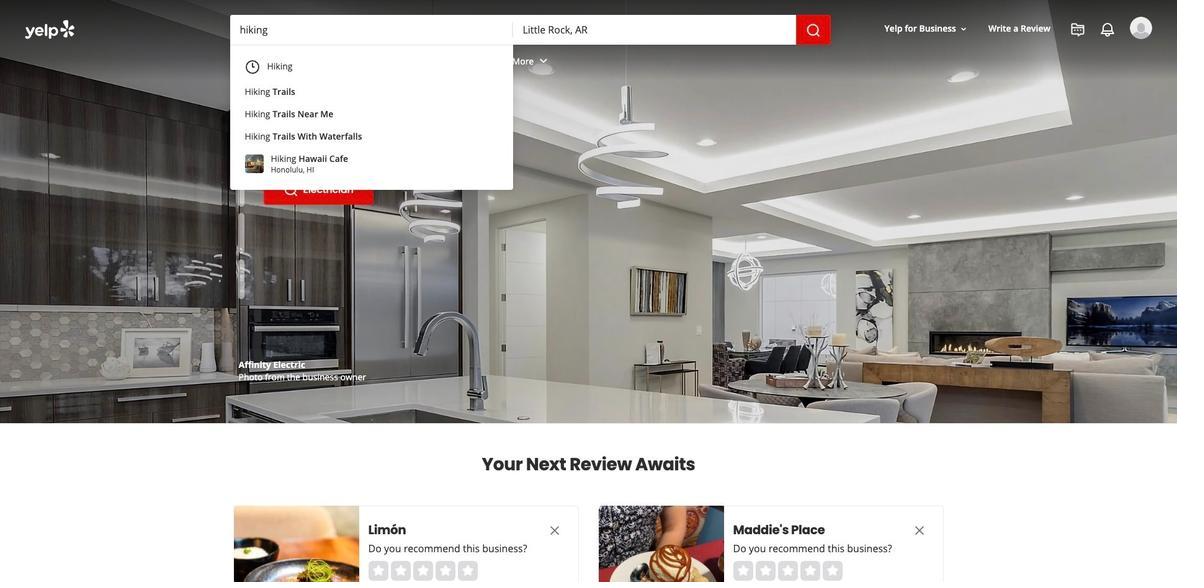 Task type: describe. For each thing, give the bounding box(es) containing it.
explore banner section banner
[[0, 0, 1178, 424]]

photo of limón image
[[234, 506, 359, 582]]

select slide image
[[238, 120, 244, 161]]

dismiss card image
[[547, 523, 562, 538]]

rating element for photo of limón's (no rating) image
[[369, 561, 478, 581]]

24 search v2 image
[[283, 183, 298, 197]]

notifications image
[[1101, 22, 1116, 37]]

kendall p. image
[[1131, 17, 1153, 39]]

24 chevron down v2 image
[[537, 54, 552, 69]]

16 chevron down v2 image
[[959, 24, 969, 34]]

none field address, neighborhood, city, state or zip
[[513, 15, 796, 45]]

  text field inside explore banner section banner
[[230, 15, 513, 45]]

search image
[[806, 23, 821, 38]]



Task type: locate. For each thing, give the bounding box(es) containing it.
24 clock v2 image
[[245, 60, 260, 75]]

1 (no rating) image from the left
[[369, 561, 478, 581]]

2 (no rating) image from the left
[[734, 561, 843, 581]]

(no rating) image for the photo of maddie's place
[[734, 561, 843, 581]]

None search field
[[0, 0, 1178, 190]]

24 chevron down v2 image
[[289, 54, 304, 69]]

1 horizontal spatial rating element
[[734, 561, 843, 581]]

photo of maddie's place image
[[599, 506, 724, 582]]

None field
[[230, 15, 513, 45], [513, 15, 796, 45], [230, 15, 513, 45]]

rating element
[[369, 561, 478, 581], [734, 561, 843, 581]]

  text field
[[230, 15, 513, 45]]

None radio
[[369, 561, 388, 581], [436, 561, 455, 581], [756, 561, 776, 581], [369, 561, 388, 581], [436, 561, 455, 581], [756, 561, 776, 581]]

2 rating element from the left
[[734, 561, 843, 581]]

none search field inside explore banner section banner
[[230, 15, 831, 45]]

user actions element
[[875, 16, 1171, 92]]

things to do, nail salons, plumbers text field
[[230, 15, 513, 45]]

dismiss card image
[[913, 523, 927, 538]]

0 horizontal spatial rating element
[[369, 561, 478, 581]]

1 rating element from the left
[[369, 561, 478, 581]]

projects image
[[1071, 22, 1086, 37]]

None search field
[[230, 15, 831, 45]]

business categories element
[[228, 45, 1153, 81]]

(no rating) image for photo of limón
[[369, 561, 478, 581]]

address, neighborhood, city, state or zip text field
[[513, 15, 796, 45]]

1 horizontal spatial (no rating) image
[[734, 561, 843, 581]]

0 horizontal spatial (no rating) image
[[369, 561, 478, 581]]

rating element for (no rating) image associated with the photo of maddie's place
[[734, 561, 843, 581]]

(no rating) image
[[369, 561, 478, 581], [734, 561, 843, 581]]

None radio
[[391, 561, 411, 581], [413, 561, 433, 581], [458, 561, 478, 581], [734, 561, 754, 581], [778, 561, 798, 581], [801, 561, 821, 581], [823, 561, 843, 581], [391, 561, 411, 581], [413, 561, 433, 581], [458, 561, 478, 581], [734, 561, 754, 581], [778, 561, 798, 581], [801, 561, 821, 581], [823, 561, 843, 581]]



Task type: vqa. For each thing, say whether or not it's contained in the screenshot.
the right Rating "element"
yes



